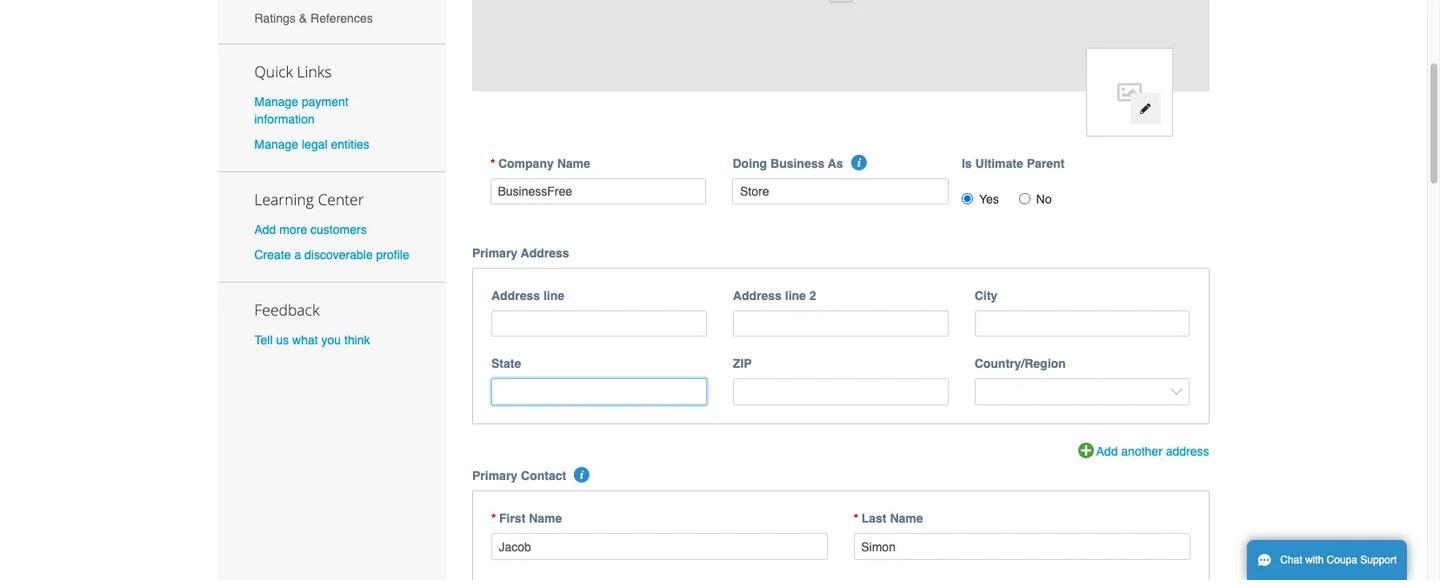 Task type: locate. For each thing, give the bounding box(es) containing it.
manage legal entities
[[254, 137, 370, 151]]

2 line from the left
[[785, 289, 806, 302]]

with
[[1306, 554, 1324, 566]]

manage up 'information'
[[254, 94, 299, 108]]

additional information image for doing business as
[[852, 155, 867, 170]]

you
[[322, 333, 341, 347]]

2 manage from the top
[[254, 137, 299, 151]]

city
[[975, 289, 998, 302]]

quick
[[254, 61, 293, 81]]

1 horizontal spatial add
[[1097, 444, 1118, 458]]

primary up first
[[472, 469, 518, 483]]

* first name
[[492, 512, 562, 526]]

company
[[498, 156, 554, 170]]

* last name
[[854, 512, 924, 526]]

address for address line
[[492, 289, 540, 302]]

tell
[[254, 333, 273, 347]]

a
[[294, 248, 301, 262]]

think
[[345, 333, 370, 347]]

address left the 2
[[733, 289, 782, 302]]

create
[[254, 248, 291, 262]]

* for * first name
[[492, 512, 496, 526]]

0 horizontal spatial additional information image
[[575, 468, 590, 483]]

additional information image right "as"
[[852, 155, 867, 170]]

2 primary from the top
[[472, 469, 518, 483]]

manage payment information link
[[254, 94, 349, 126]]

add for add more customers
[[254, 223, 276, 237]]

line
[[544, 289, 565, 302], [785, 289, 806, 302]]

None text field
[[492, 534, 828, 560]]

primary
[[472, 246, 518, 260], [472, 469, 518, 483]]

line for address line
[[544, 289, 565, 302]]

change image image
[[1140, 103, 1152, 115]]

None radio
[[1019, 193, 1031, 204]]

entities
[[331, 137, 370, 151]]

background image
[[472, 0, 1210, 91]]

address
[[521, 246, 569, 260], [492, 289, 540, 302], [733, 289, 782, 302]]

* left last
[[854, 512, 859, 526]]

*
[[491, 156, 495, 170], [492, 512, 496, 526], [854, 512, 859, 526]]

name for * company name
[[557, 156, 591, 170]]

payment
[[302, 94, 349, 108]]

more
[[280, 223, 307, 237]]

* left company
[[491, 156, 495, 170]]

create a discoverable profile link
[[254, 248, 410, 262]]

line left the 2
[[785, 289, 806, 302]]

add
[[254, 223, 276, 237], [1097, 444, 1118, 458]]

State text field
[[492, 379, 707, 405]]

no
[[1037, 192, 1052, 206]]

support
[[1361, 554, 1398, 566]]

name right first
[[529, 512, 562, 526]]

1 vertical spatial primary
[[472, 469, 518, 483]]

learning
[[254, 189, 314, 210]]

address down primary address
[[492, 289, 540, 302]]

1 vertical spatial additional information image
[[575, 468, 590, 483]]

1 primary from the top
[[472, 246, 518, 260]]

address
[[1166, 444, 1210, 458]]

additional information image for primary contact
[[575, 468, 590, 483]]

1 manage from the top
[[254, 94, 299, 108]]

manage
[[254, 94, 299, 108], [254, 137, 299, 151]]

1 line from the left
[[544, 289, 565, 302]]

add left another
[[1097, 444, 1118, 458]]

feedback
[[254, 300, 320, 320]]

manage payment information
[[254, 94, 349, 126]]

coupa
[[1327, 554, 1358, 566]]

chat with coupa support button
[[1248, 540, 1408, 580]]

additional information image right contact
[[575, 468, 590, 483]]

manage down 'information'
[[254, 137, 299, 151]]

add inside button
[[1097, 444, 1118, 458]]

&
[[299, 11, 307, 25]]

is ultimate parent
[[962, 156, 1065, 170]]

2
[[810, 289, 817, 302]]

ZIP text field
[[733, 379, 949, 405]]

legal
[[302, 137, 328, 151]]

last
[[862, 512, 887, 526]]

address line 2
[[733, 289, 817, 302]]

0 vertical spatial primary
[[472, 246, 518, 260]]

None text field
[[491, 178, 707, 205], [854, 534, 1191, 560], [491, 178, 707, 205], [854, 534, 1191, 560]]

name right company
[[557, 156, 591, 170]]

add more customers link
[[254, 223, 367, 237]]

country/region
[[975, 357, 1066, 371]]

Doing Business As text field
[[733, 178, 949, 205]]

state
[[492, 357, 521, 371]]

add another address
[[1097, 444, 1210, 458]]

manage legal entities link
[[254, 137, 370, 151]]

primary for primary contact
[[472, 469, 518, 483]]

additional information image
[[852, 155, 867, 170], [575, 468, 590, 483]]

0 vertical spatial manage
[[254, 94, 299, 108]]

name for * last name
[[890, 512, 924, 526]]

0 horizontal spatial line
[[544, 289, 565, 302]]

manage for manage legal entities
[[254, 137, 299, 151]]

learning center
[[254, 189, 364, 210]]

* company name
[[491, 156, 591, 170]]

name
[[557, 156, 591, 170], [529, 512, 562, 526], [890, 512, 924, 526]]

name right last
[[890, 512, 924, 526]]

profile
[[376, 248, 410, 262]]

is
[[962, 156, 972, 170]]

parent
[[1027, 156, 1065, 170]]

links
[[297, 61, 332, 81]]

manage inside the manage payment information
[[254, 94, 299, 108]]

Address line text field
[[492, 310, 707, 337]]

Address line 2 text field
[[733, 310, 949, 337]]

chat with coupa support
[[1281, 554, 1398, 566]]

1 vertical spatial add
[[1097, 444, 1118, 458]]

chat
[[1281, 554, 1303, 566]]

0 horizontal spatial add
[[254, 223, 276, 237]]

primary address
[[472, 246, 569, 260]]

contact
[[521, 469, 567, 483]]

1 horizontal spatial line
[[785, 289, 806, 302]]

1 vertical spatial manage
[[254, 137, 299, 151]]

0 vertical spatial add
[[254, 223, 276, 237]]

* left first
[[492, 512, 496, 526]]

1 horizontal spatial additional information image
[[852, 155, 867, 170]]

None radio
[[962, 193, 974, 204]]

0 vertical spatial additional information image
[[852, 155, 867, 170]]

line up address line text field
[[544, 289, 565, 302]]

primary up address line
[[472, 246, 518, 260]]

add up create
[[254, 223, 276, 237]]



Task type: vqa. For each thing, say whether or not it's contained in the screenshot.
abandoned
no



Task type: describe. For each thing, give the bounding box(es) containing it.
customers
[[311, 223, 367, 237]]

add another address button
[[1078, 443, 1210, 462]]

doing business as
[[733, 156, 844, 170]]

ratings & references link
[[218, 1, 446, 35]]

business
[[771, 156, 825, 170]]

address line
[[492, 289, 565, 302]]

references
[[311, 11, 373, 25]]

logo image
[[1086, 48, 1173, 136]]

line for address line 2
[[785, 289, 806, 302]]

address for address line 2
[[733, 289, 782, 302]]

what
[[292, 333, 318, 347]]

* for * last name
[[854, 512, 859, 526]]

tell us what you think
[[254, 333, 370, 347]]

information
[[254, 112, 315, 126]]

City text field
[[975, 310, 1191, 337]]

as
[[828, 156, 844, 170]]

primary contact
[[472, 469, 567, 483]]

ratings
[[254, 11, 296, 25]]

add more customers
[[254, 223, 367, 237]]

us
[[276, 333, 289, 347]]

manage for manage payment information
[[254, 94, 299, 108]]

address up address line
[[521, 246, 569, 260]]

yes
[[980, 192, 1000, 206]]

primary for primary address
[[472, 246, 518, 260]]

ultimate
[[976, 156, 1024, 170]]

first
[[499, 512, 526, 526]]

quick links
[[254, 61, 332, 81]]

* for * company name
[[491, 156, 495, 170]]

another
[[1122, 444, 1163, 458]]

discoverable
[[305, 248, 373, 262]]

create a discoverable profile
[[254, 248, 410, 262]]

doing
[[733, 156, 767, 170]]

add for add another address
[[1097, 444, 1118, 458]]

name for * first name
[[529, 512, 562, 526]]

tell us what you think button
[[254, 332, 370, 349]]

zip
[[733, 357, 752, 371]]

ratings & references
[[254, 11, 373, 25]]

center
[[318, 189, 364, 210]]



